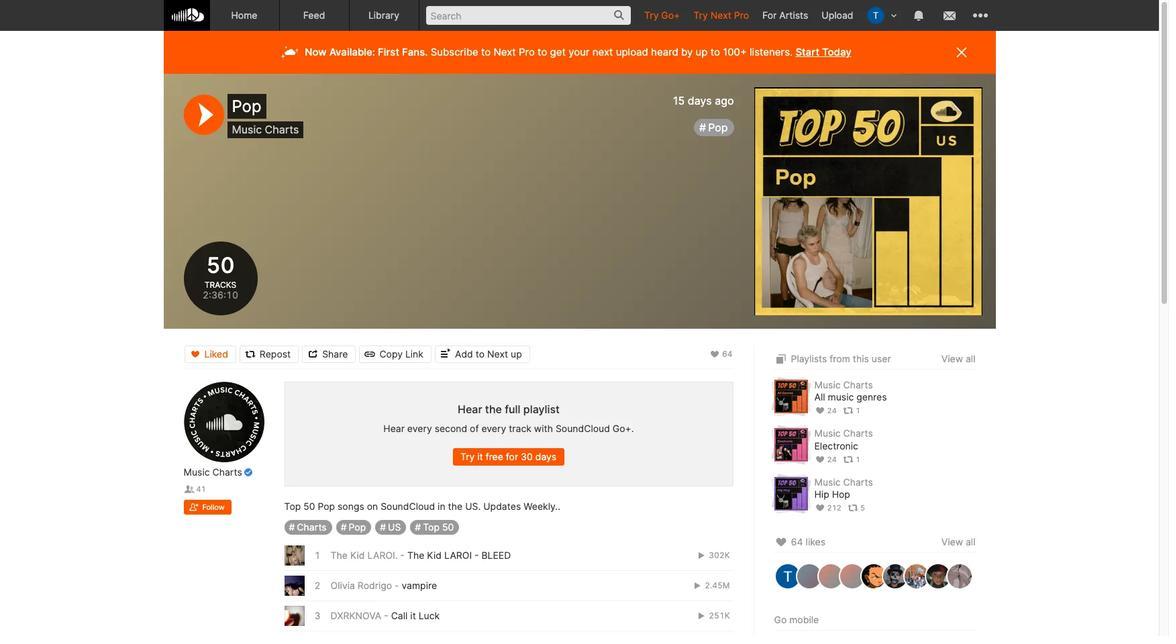 Task type: vqa. For each thing, say whether or not it's contained in the screenshot.
7,297 related to 7,297 LINK corresponding to the topmost The Kid LAROI - WHAT JUST HAPPENED Element Track Stats element
no



Task type: describe. For each thing, give the bounding box(es) containing it.
charts inside pop music charts
[[265, 123, 299, 136]]

repost
[[260, 348, 291, 360]]

upload link
[[815, 0, 861, 30]]

2.45m
[[703, 581, 730, 591]]

all music genres element
[[775, 380, 808, 414]]

for
[[763, 9, 777, 21]]

by
[[682, 46, 693, 58]]

3
[[315, 610, 321, 622]]

top 50 pop songs on soundcloud in the us. updates weekly..
[[284, 501, 561, 513]]

for
[[506, 452, 519, 463]]

today
[[823, 46, 852, 58]]

5 link
[[848, 504, 866, 513]]

1 vertical spatial next
[[494, 46, 516, 58]]

music charts electronic
[[815, 428, 874, 452]]

the kid laroi - bleed link
[[408, 550, 511, 561]]

charts for music charts
[[213, 467, 242, 478]]

songs
[[338, 501, 364, 513]]

rodrigo
[[358, 580, 392, 592]]

hip hop element
[[775, 477, 808, 511]]

0 horizontal spatial pop link
[[336, 520, 372, 535]]

0 horizontal spatial days
[[536, 452, 557, 463]]

call
[[391, 610, 408, 622]]

try next pro
[[694, 9, 749, 21]]

link
[[406, 348, 424, 360]]

free
[[486, 452, 504, 463]]

5
[[861, 504, 866, 513]]

full
[[505, 403, 521, 416]]

vampire element
[[284, 576, 305, 596]]

track
[[509, 423, 532, 434]]

vampire
[[402, 580, 437, 592]]

pop music charts
[[232, 97, 299, 136]]

to left 100+
[[711, 46, 721, 58]]

user
[[872, 353, 892, 365]]

64 link
[[710, 349, 733, 360]]

64 for 64 likes
[[791, 537, 804, 548]]

1 vertical spatial soundcloud
[[381, 501, 435, 513]]

15
[[674, 94, 685, 107]]

try go+ link
[[638, 0, 687, 30]]

1 for electronic
[[856, 455, 861, 465]]

bleed
[[482, 550, 511, 561]]

24 for electronic
[[828, 455, 837, 465]]

pop inside pop music charts
[[232, 97, 262, 116]]

to right the subscribe
[[481, 46, 491, 58]]

the inside hear the full playlist hear every second of every track with soundcloud go+.
[[485, 403, 502, 416]]

charts link
[[284, 520, 332, 535]]

music inside pop music charts
[[232, 123, 262, 136]]

your
[[569, 46, 590, 58]]

try for try next pro
[[694, 9, 708, 21]]

all for playlists from this user
[[966, 353, 976, 365]]

now
[[305, 46, 327, 58]]

luck
[[419, 610, 440, 622]]

to left get in the top of the page
[[538, 46, 548, 58]]

0 horizontal spatial tara schultz's avatar element
[[775, 564, 801, 590]]

0 horizontal spatial it
[[411, 610, 416, 622]]

0 horizontal spatial the
[[448, 501, 463, 513]]

subscribe
[[431, 46, 479, 58]]

feed link
[[280, 0, 350, 31]]

playlist stats element for music charts electronic
[[815, 452, 976, 467]]

2 vertical spatial 1
[[315, 550, 321, 561]]

library link
[[350, 0, 419, 31]]

for artists link
[[756, 0, 815, 30]]

1 the from the left
[[331, 550, 348, 561]]

user429838722's avatar element
[[818, 564, 844, 590]]

try for try it free for 30 days
[[461, 452, 475, 463]]

start
[[796, 46, 820, 58]]

24 for all
[[828, 407, 837, 416]]

try it free for 30 days link
[[453, 449, 565, 466]]

home link
[[210, 0, 280, 31]]

upload
[[616, 46, 649, 58]]

on
[[367, 501, 378, 513]]

1 horizontal spatial days
[[688, 94, 712, 107]]

- right rodrigo
[[395, 580, 399, 592]]

playlist stats element for music charts hip hop
[[815, 501, 976, 516]]

30
[[521, 452, 533, 463]]

- right laroi.
[[401, 550, 405, 561]]

50 tracks 2:36:10
[[203, 253, 238, 301]]

all
[[815, 392, 826, 403]]

try go+
[[645, 9, 681, 21]]

with
[[534, 423, 553, 434]]

start today link
[[796, 46, 852, 58]]

50 for top 50
[[442, 522, 454, 533]]

view all for playlists from this user
[[942, 353, 976, 365]]

now available: first fans. subscribe to next pro to get your next upload heard by up to 100+ listeners. start today
[[305, 46, 852, 58]]

Search search field
[[426, 6, 631, 25]]

1 for all music genres
[[856, 407, 861, 416]]

hip hop link
[[815, 489, 851, 501]]

music charts link for music charts electronic
[[815, 428, 874, 439]]

1 horizontal spatial up
[[696, 46, 708, 58]]

repost button
[[240, 346, 299, 363]]

the kid laroi - bleed element
[[284, 546, 305, 566]]

library
[[369, 9, 400, 21]]

dxrknova link
[[331, 610, 382, 622]]

100+
[[723, 46, 747, 58]]

music charts link for music charts hip hop
[[815, 477, 874, 488]]

212
[[828, 504, 842, 513]]

vampire link
[[402, 580, 437, 592]]

copy link button
[[360, 346, 432, 363]]

rei.'s avatar element
[[947, 564, 973, 590]]

playlists from this user
[[791, 353, 892, 365]]

copy link
[[380, 348, 424, 360]]

copy
[[380, 348, 403, 360]]

home
[[231, 9, 258, 21]]

call it luck element
[[284, 606, 305, 627]]

charts for music charts all music genres
[[844, 379, 874, 391]]

1 horizontal spatial pop link
[[694, 119, 734, 137]]

24 link for all
[[815, 407, 837, 416]]

go
[[775, 615, 787, 626]]

0 vertical spatial tara schultz's avatar element
[[867, 7, 885, 24]]

olivia rodrigo - vampire
[[331, 580, 437, 592]]

playlists
[[791, 353, 828, 365]]

top for top 50
[[423, 522, 440, 533]]

electronic
[[815, 440, 859, 452]]

dxrknova - call it luck
[[331, 610, 440, 622]]

jessenia hernandez's avatar element
[[839, 564, 866, 590]]

view for 64 likes
[[942, 537, 964, 548]]

pop element
[[754, 87, 983, 316]]

the kid laroi. link
[[331, 550, 398, 561]]

upload
[[822, 9, 854, 21]]

go mobile
[[775, 615, 819, 626]]



Task type: locate. For each thing, give the bounding box(es) containing it.
charts inside music charts electronic
[[844, 428, 874, 439]]

soundcloud
[[556, 423, 610, 434], [381, 501, 435, 513]]

charts inside music charts hip hop
[[844, 477, 874, 488]]

3 playlist stats element from the top
[[815, 501, 976, 516]]

ago
[[715, 94, 734, 107]]

24 link
[[815, 407, 837, 416], [815, 455, 837, 465]]

50 up tracks
[[206, 253, 235, 279]]

2 the from the left
[[408, 550, 425, 561]]

24 link down all
[[815, 407, 837, 416]]

64 left set icon
[[723, 349, 733, 359]]

1 24 from the top
[[828, 407, 837, 416]]

follow button
[[184, 500, 231, 515]]

2 vertical spatial playlist stats element
[[815, 501, 976, 516]]

1 horizontal spatial pro
[[735, 9, 749, 21]]

it right the call
[[411, 610, 416, 622]]

days right 30
[[536, 452, 557, 463]]

2 view all from the top
[[942, 537, 976, 548]]

2 vertical spatial next
[[488, 348, 508, 360]]

laroi
[[444, 550, 472, 561]]

50 inside 50 tracks 2:36:10
[[206, 253, 235, 279]]

in
[[438, 501, 446, 513]]

music for electronic
[[815, 428, 841, 439]]

1 vertical spatial pro
[[519, 46, 535, 58]]

1 every from the left
[[408, 423, 432, 434]]

the kid laroi - what just happened element
[[284, 637, 305, 637]]

1 horizontal spatial the
[[485, 403, 502, 416]]

0 vertical spatial 50
[[206, 253, 235, 279]]

1 view from the top
[[942, 353, 964, 365]]

available:
[[329, 46, 375, 58]]

tara schultz's avatar element
[[867, 7, 885, 24], [775, 564, 801, 590]]

2:36:10
[[203, 290, 238, 301]]

1 horizontal spatial the
[[408, 550, 425, 561]]

1 link down all music genres link
[[843, 407, 861, 416]]

1 playlist stats element from the top
[[815, 404, 976, 419]]

24 link for electronic
[[815, 455, 837, 465]]

artists
[[780, 9, 809, 21]]

2 view from the top
[[942, 537, 964, 548]]

the
[[485, 403, 502, 416], [448, 501, 463, 513]]

playlist stats element down genres
[[815, 404, 976, 419]]

41 link
[[184, 485, 206, 494]]

music inside music charts all music genres
[[815, 379, 841, 391]]

try
[[645, 9, 659, 21], [694, 9, 708, 21], [461, 452, 475, 463]]

go+
[[662, 9, 681, 21]]

1 vertical spatial pop link
[[336, 520, 372, 535]]

2 all from the top
[[966, 537, 976, 548]]

charts for music charts electronic
[[844, 428, 874, 439]]

1 kid from the left
[[350, 550, 365, 561]]

try left the go+ on the top
[[645, 9, 659, 21]]

view for playlists from this user
[[942, 353, 964, 365]]

1 24 link from the top
[[815, 407, 837, 416]]

1 vertical spatial it
[[411, 610, 416, 622]]

1 vertical spatial top
[[423, 522, 440, 533]]

view all
[[942, 353, 976, 365], [942, 537, 976, 548]]

every
[[408, 423, 432, 434], [482, 423, 507, 434]]

1 vertical spatial 24 link
[[815, 455, 837, 465]]

try for try go+
[[645, 9, 659, 21]]

try right the go+ on the top
[[694, 9, 708, 21]]

0 horizontal spatial every
[[408, 423, 432, 434]]

None search field
[[419, 0, 638, 30]]

2 playlist stats element from the top
[[815, 452, 976, 467]]

all for 64 likes
[[966, 537, 976, 548]]

listeners.
[[750, 46, 793, 58]]

0 horizontal spatial soundcloud
[[381, 501, 435, 513]]

next down the "search" search field
[[494, 46, 516, 58]]

from
[[830, 353, 851, 365]]

- left the call
[[384, 610, 389, 622]]

charts inside music charts all music genres
[[844, 379, 874, 391]]

this
[[853, 353, 870, 365]]

2 1 link from the top
[[843, 455, 861, 465]]

us
[[388, 522, 401, 533]]

top for top 50 pop songs on soundcloud in the us. updates weekly..
[[284, 501, 301, 513]]

50 down the in
[[442, 522, 454, 533]]

pro
[[735, 9, 749, 21], [519, 46, 535, 58]]

1 horizontal spatial try
[[645, 9, 659, 21]]

1 vertical spatial hear
[[384, 423, 405, 434]]

0 vertical spatial 24 link
[[815, 407, 837, 416]]

0 horizontal spatial pro
[[519, 46, 535, 58]]

24 link down electronic link
[[815, 455, 837, 465]]

1 vertical spatial view all
[[942, 537, 976, 548]]

50 up 'charts' 'link'
[[304, 501, 315, 513]]

1 horizontal spatial soundcloud
[[556, 423, 610, 434]]

1 right the kid laroi - bleed element
[[315, 550, 321, 561]]

add to next up
[[455, 348, 522, 360]]

pro left the for
[[735, 9, 749, 21]]

the up vampire
[[408, 550, 425, 561]]

- right laroi
[[475, 550, 479, 561]]

top down top 50 pop songs on soundcloud in the us. updates weekly..
[[423, 522, 440, 533]]

kid left laroi
[[427, 550, 442, 561]]

tara schultz's avatar element down like image
[[775, 564, 801, 590]]

the right the in
[[448, 501, 463, 513]]

0 vertical spatial pro
[[735, 9, 749, 21]]

1 vertical spatial 64
[[791, 537, 804, 548]]

1 vertical spatial 50
[[304, 501, 315, 513]]

0 vertical spatial next
[[711, 9, 732, 21]]

likes
[[806, 537, 826, 548]]

the up 'olivia'
[[331, 550, 348, 561]]

0 vertical spatial soundcloud
[[556, 423, 610, 434]]

charts for music charts hip hop
[[844, 477, 874, 488]]

0 vertical spatial hear
[[458, 403, 483, 416]]

2 every from the left
[[482, 423, 507, 434]]

share button
[[302, 346, 356, 363]]

kid left laroi.
[[350, 550, 365, 561]]

0 vertical spatial all
[[966, 353, 976, 365]]

24 down music on the right bottom of the page
[[828, 407, 837, 416]]

add
[[455, 348, 473, 360]]

next right "add"
[[488, 348, 508, 360]]

to inside 'button'
[[476, 348, 485, 360]]

music inside music charts electronic
[[815, 428, 841, 439]]

1 horizontal spatial 64
[[791, 537, 804, 548]]

like image
[[775, 535, 789, 551]]

the kid laroi. - the kid laroi - bleed
[[331, 550, 511, 561]]

251k
[[707, 611, 730, 621]]

24 down electronic link
[[828, 455, 837, 465]]

64 right like image
[[791, 537, 804, 548]]

try next pro link
[[687, 0, 756, 30]]

1 horizontal spatial hear
[[458, 403, 483, 416]]

1 vertical spatial up
[[511, 348, 522, 360]]

genres
[[857, 392, 887, 403]]

64
[[723, 349, 733, 359], [791, 537, 804, 548]]

1 link down electronic link
[[843, 455, 861, 465]]

music charts
[[184, 467, 242, 478]]

0 vertical spatial top
[[284, 501, 301, 513]]

follow
[[202, 503, 225, 513]]

1 vertical spatial view
[[942, 537, 964, 548]]

tara schultz's avatar element right upload link at top right
[[867, 7, 885, 24]]

1 all from the top
[[966, 353, 976, 365]]

olivia
[[331, 580, 355, 592]]

up inside 'button'
[[511, 348, 522, 360]]

playlist stats element down music charts electronic
[[815, 452, 976, 467]]

hear the full playlist hear every second of every track with soundcloud go+.
[[384, 403, 634, 434]]

all
[[966, 353, 976, 365], [966, 537, 976, 548]]

dweezy's avatar element
[[904, 564, 930, 590]]

0 vertical spatial days
[[688, 94, 712, 107]]

shanté a.'s avatar element
[[925, 564, 952, 590]]

playlist stats element
[[815, 404, 976, 419], [815, 452, 976, 467], [815, 501, 976, 516]]

0 horizontal spatial up
[[511, 348, 522, 360]]

1 view all from the top
[[942, 353, 976, 365]]

top 50
[[423, 522, 454, 533]]

up right by
[[696, 46, 708, 58]]

charts inside 'link'
[[297, 522, 327, 533]]

hear left second
[[384, 423, 405, 434]]

64 for 64
[[723, 349, 733, 359]]

2
[[315, 580, 321, 592]]

2 24 from the top
[[828, 455, 837, 465]]

0 vertical spatial 24
[[828, 407, 837, 416]]

weekly..
[[524, 501, 561, 513]]

view
[[942, 353, 964, 365], [942, 537, 964, 548]]

to right "add"
[[476, 348, 485, 360]]

2 vertical spatial 50
[[442, 522, 454, 533]]

go+.
[[613, 423, 634, 434]]

next up 100+
[[711, 9, 732, 21]]

0 horizontal spatial 64
[[723, 349, 733, 359]]

next inside 'button'
[[488, 348, 508, 360]]

1 link for all
[[843, 407, 861, 416]]

0 vertical spatial view all
[[942, 353, 976, 365]]

next
[[593, 46, 613, 58]]

next
[[711, 9, 732, 21], [494, 46, 516, 58], [488, 348, 508, 360]]

of
[[470, 423, 479, 434]]

playlist stats element containing 212
[[815, 501, 976, 516]]

it
[[478, 452, 483, 463], [411, 610, 416, 622]]

music charts all music genres
[[815, 379, 887, 403]]

music charts link for music charts all music genres
[[815, 379, 874, 391]]

us.
[[465, 501, 481, 513]]

up right "add"
[[511, 348, 522, 360]]

pro left get in the top of the page
[[519, 46, 535, 58]]

soundcloud inside hear the full playlist hear every second of every track with soundcloud go+.
[[556, 423, 610, 434]]

0 vertical spatial view
[[942, 353, 964, 365]]

0 horizontal spatial kid
[[350, 550, 365, 561]]

0 vertical spatial playlist stats element
[[815, 404, 976, 419]]

0 vertical spatial up
[[696, 46, 708, 58]]

1 vertical spatial playlist stats element
[[815, 452, 976, 467]]

try left free
[[461, 452, 475, 463]]

every left second
[[408, 423, 432, 434]]

1 horizontal spatial it
[[478, 452, 483, 463]]

24
[[828, 407, 837, 416], [828, 455, 837, 465]]

0 horizontal spatial 50
[[206, 253, 235, 279]]

0 horizontal spatial top
[[284, 501, 301, 513]]

ss140's avatar element
[[796, 564, 823, 590]]

for artists
[[763, 9, 809, 21]]

hop
[[832, 489, 851, 500]]

music charts's avatar element
[[184, 382, 264, 463]]

the left full
[[485, 403, 502, 416]]

hear up of
[[458, 403, 483, 416]]

top
[[284, 501, 301, 513], [423, 522, 440, 533]]

pop link
[[694, 119, 734, 137], [336, 520, 372, 535]]

50
[[206, 253, 235, 279], [304, 501, 315, 513], [442, 522, 454, 533]]

days right 15
[[688, 94, 712, 107]]

1 horizontal spatial kid
[[427, 550, 442, 561]]

electronic element
[[775, 429, 808, 462]]

get
[[550, 46, 566, 58]]

41
[[196, 485, 206, 494]]

1 vertical spatial 24
[[828, 455, 837, 465]]

every right of
[[482, 423, 507, 434]]

music
[[828, 392, 854, 403]]

music for all
[[815, 379, 841, 391]]

liked button
[[184, 346, 236, 363]]

music inside music charts hip hop
[[815, 477, 841, 488]]

1 vertical spatial the
[[448, 501, 463, 513]]

302k
[[707, 551, 730, 561]]

0 vertical spatial 1 link
[[843, 407, 861, 416]]

-
[[401, 550, 405, 561], [475, 550, 479, 561], [395, 580, 399, 592], [384, 610, 389, 622]]

50 for top 50 pop songs on soundcloud in the us. updates weekly..
[[304, 501, 315, 513]]

mohammadsakiam's avatar element
[[882, 564, 909, 590]]

1 horizontal spatial 50
[[304, 501, 315, 513]]

1 horizontal spatial top
[[423, 522, 440, 533]]

0 horizontal spatial hear
[[384, 423, 405, 434]]

0 vertical spatial 1
[[856, 407, 861, 416]]

fans.
[[402, 46, 428, 58]]

0 vertical spatial the
[[485, 403, 502, 416]]

soundcloud up us
[[381, 501, 435, 513]]

music for hip
[[815, 477, 841, 488]]

1 vertical spatial 1
[[856, 455, 861, 465]]

days
[[688, 94, 712, 107], [536, 452, 557, 463]]

0 vertical spatial it
[[478, 452, 483, 463]]

all music genres link
[[815, 392, 887, 404]]

0 vertical spatial pop link
[[694, 119, 734, 137]]

2 horizontal spatial try
[[694, 9, 708, 21]]

pop link down songs
[[336, 520, 372, 535]]

jj's avatar element
[[861, 564, 887, 590]]

set image
[[775, 351, 789, 367]]

mobile
[[790, 615, 819, 626]]

first
[[378, 46, 400, 58]]

soundcloud right with
[[556, 423, 610, 434]]

2 kid from the left
[[427, 550, 442, 561]]

1 down music charts electronic
[[856, 455, 861, 465]]

0 vertical spatial 64
[[723, 349, 733, 359]]

top up 'charts' 'link'
[[284, 501, 301, 513]]

add to next up button
[[435, 346, 530, 363]]

1 vertical spatial all
[[966, 537, 976, 548]]

laroi.
[[368, 550, 398, 561]]

music charts hip hop
[[815, 477, 874, 500]]

1 vertical spatial days
[[536, 452, 557, 463]]

1 down all music genres link
[[856, 407, 861, 416]]

1 vertical spatial 1 link
[[843, 455, 861, 465]]

it left free
[[478, 452, 483, 463]]

playlist stats element for music charts all music genres
[[815, 404, 976, 419]]

1 vertical spatial tara schultz's avatar element
[[775, 564, 801, 590]]

1 horizontal spatial every
[[482, 423, 507, 434]]

tracks
[[205, 280, 236, 290]]

15 days ago
[[674, 94, 734, 107]]

2 horizontal spatial 50
[[442, 522, 454, 533]]

1 1 link from the top
[[843, 407, 861, 416]]

1 link for electronic
[[843, 455, 861, 465]]

olivia rodrigo link
[[331, 580, 392, 592]]

playlist stats element down music charts hip hop
[[815, 501, 976, 516]]

0 horizontal spatial the
[[331, 550, 348, 561]]

1 horizontal spatial tara schultz's avatar element
[[867, 7, 885, 24]]

0 horizontal spatial try
[[461, 452, 475, 463]]

pop link down 15 days ago
[[694, 119, 734, 137]]

2 24 link from the top
[[815, 455, 837, 465]]

view all for 64 likes
[[942, 537, 976, 548]]

second
[[435, 423, 468, 434]]

music
[[232, 123, 262, 136], [815, 379, 841, 391], [815, 428, 841, 439], [184, 467, 210, 478], [815, 477, 841, 488]]



